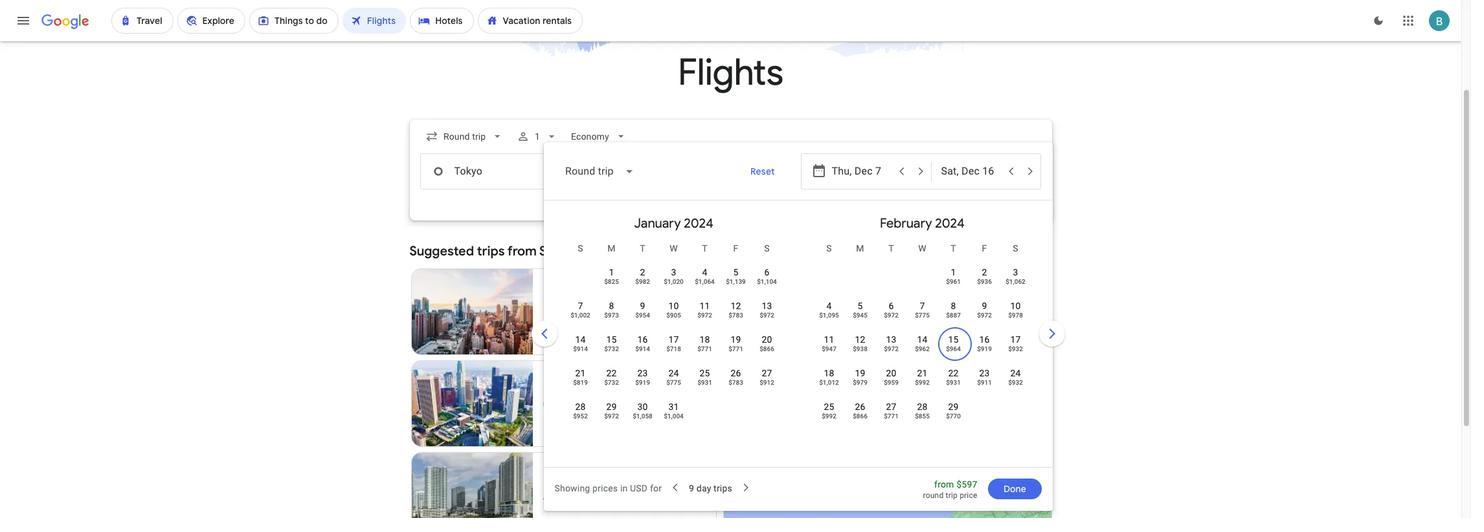 Task type: locate. For each thing, give the bounding box(es) containing it.
21 $819
[[573, 369, 588, 387]]

$771 for 18
[[698, 346, 713, 353]]

1 horizontal spatial , 914 us dollars element
[[636, 346, 650, 353]]

25 right mon, jan 29 element
[[621, 399, 631, 409]]

$866 right the 25 $992
[[853, 413, 868, 420]]

2 inside 2 $982
[[640, 268, 646, 278]]

2024 for february 2024
[[936, 216, 965, 232]]

15 for 15 $964
[[949, 335, 959, 345]]

, 952 us dollars element
[[573, 413, 588, 420]]

2 $783 from the top
[[729, 380, 744, 387]]

19 inside 19 $771
[[731, 335, 741, 345]]

15 inside the 15 $732
[[607, 335, 617, 345]]

18 for 18 $771
[[700, 335, 710, 345]]

27 for 27 $771
[[886, 402, 897, 413]]

2 dec from the top
[[544, 386, 560, 396]]

6 up , 1104 us dollars element
[[765, 268, 770, 278]]

31 $1,004
[[664, 402, 684, 420]]

25 inside 25 $931
[[700, 369, 710, 379]]

usd
[[630, 484, 648, 494]]

f up "fri, jan 5" element
[[734, 244, 739, 254]]

january 2024
[[634, 216, 714, 232]]

2 horizontal spatial 10
[[1011, 301, 1021, 312]]

8 inside "8 $973"
[[609, 301, 614, 312]]

2 28 from the left
[[918, 402, 928, 413]]

20 inside 20 $959
[[886, 369, 897, 379]]

tue, feb 27 element
[[886, 401, 897, 414]]

1 horizontal spatial 23
[[980, 369, 990, 379]]

1 horizontal spatial , 866 us dollars element
[[853, 413, 868, 420]]

1 16 from the left
[[638, 335, 648, 345]]

0 vertical spatial 19
[[731, 335, 741, 345]]

1 stop down 2 – 9
[[559, 491, 585, 501]]

1 vertical spatial $992
[[822, 413, 837, 420]]

0 horizontal spatial 11
[[700, 301, 710, 312]]

wed, feb 28 element
[[918, 401, 928, 414]]

11 inside "11 $947"
[[824, 335, 835, 345]]

23 for 23 $919
[[638, 369, 648, 379]]

1 s from the left
[[578, 244, 584, 254]]

14 inside 14 $962
[[918, 335, 928, 345]]

1 $732 from the top
[[604, 346, 619, 353]]

8 for 8 hr 46 min
[[593, 307, 598, 317]]

, 972 us dollars element down 1 hr 25 min on the bottom left of the page
[[604, 413, 619, 420]]

21 $992
[[915, 369, 930, 387]]

wed, feb 21 element
[[918, 367, 928, 380]]

january
[[634, 216, 681, 232]]

None field
[[420, 125, 509, 148], [566, 125, 633, 148], [555, 156, 645, 187], [420, 125, 509, 148], [566, 125, 633, 148], [555, 156, 645, 187]]

3 dec from the top
[[544, 478, 560, 488]]

, 771 us dollars element left $855
[[884, 413, 899, 420]]

10 inside 10 $978
[[1011, 301, 1021, 312]]

trips inside flight search field
[[714, 484, 733, 494]]

0 vertical spatial $919
[[978, 346, 992, 353]]

$919 for 16
[[978, 346, 992, 353]]

15 inside 15 $964
[[949, 335, 959, 345]]

25 for 25 $992
[[824, 402, 835, 413]]

$771 up fri, jan 26 element
[[729, 346, 744, 353]]

m inside february 2024 row group
[[857, 244, 865, 254]]

13 down the 6 $972
[[886, 335, 897, 345]]

, 866 us dollars element right the 25 $992
[[853, 413, 868, 420]]

1 horizontal spatial 22
[[949, 369, 959, 379]]

sat, jan 6 element
[[765, 266, 770, 279]]

m up mon, jan 1 element in the left bottom of the page
[[608, 244, 616, 254]]

0 vertical spatial $783
[[729, 312, 744, 319]]

1 horizontal spatial , 992 us dollars element
[[915, 380, 930, 387]]

16 inside 16 $919
[[980, 335, 990, 345]]

15 up $964
[[949, 335, 959, 345]]

1 button
[[512, 121, 564, 152]]

2024 right 'january'
[[684, 216, 714, 232]]

28 inside 28 $855
[[918, 402, 928, 413]]

10 for 10 $978
[[1011, 301, 1021, 312]]

1 vertical spatial 4
[[827, 301, 832, 312]]

28 up , 855 us dollars element
[[918, 402, 928, 413]]

22 for 22 $931
[[949, 369, 959, 379]]

2 1 stop from the top
[[559, 491, 585, 501]]

$919 inside january 2024 row group
[[636, 380, 650, 387]]

1 t from the left
[[640, 244, 646, 254]]

3 for january 2024
[[671, 268, 677, 278]]

sat, feb 3 element
[[1013, 266, 1019, 279]]

thu, jan 25 element
[[700, 367, 710, 380]]

m up "mon, feb 5" element in the right bottom of the page
[[857, 244, 865, 254]]

4 inside 4 $1,095
[[827, 301, 832, 312]]

, 947 us dollars element
[[822, 346, 837, 353]]

sat, jan 20 element
[[762, 334, 773, 347]]

9 inside 9 $954
[[640, 301, 646, 312]]

sun, feb 11 element
[[824, 334, 835, 347]]

12 for 12 $938
[[855, 335, 866, 345]]

22 $931
[[947, 369, 961, 387]]

13 down $1,104
[[762, 301, 773, 312]]

11 for 11 $972
[[700, 301, 710, 312]]

0 horizontal spatial $775
[[667, 380, 681, 387]]

1 2024 from the left
[[684, 216, 714, 232]]

13 $972 up the tue, feb 20 'element'
[[884, 335, 899, 353]]

 image for miami
[[588, 490, 590, 503]]

27 $771
[[884, 402, 899, 420]]

9 day trips
[[689, 484, 733, 494]]

16 $919
[[978, 335, 992, 353]]

5 for 5 $945
[[858, 301, 863, 312]]

suggested trips from san francisco
[[410, 244, 623, 260]]

f for january 2024
[[734, 244, 739, 254]]

trips right 'suggested'
[[477, 244, 505, 260]]

0 vertical spatial min
[[624, 307, 639, 317]]

explore destinations button
[[934, 242, 1052, 262]]

0 horizontal spatial 21
[[576, 369, 586, 379]]

0 horizontal spatial 18
[[700, 335, 710, 345]]

2 up , 982 us dollars element
[[640, 268, 646, 278]]

2 vertical spatial dec
[[544, 478, 560, 488]]

0 horizontal spatial 19
[[731, 335, 741, 345]]

grid containing january 2024
[[550, 206, 1047, 475]]

None text field
[[420, 154, 603, 190]]

1  image from the top
[[588, 306, 590, 319]]

14
[[576, 335, 586, 345], [918, 335, 928, 345]]

reset button
[[735, 156, 791, 187]]

, 931 us dollars element
[[698, 380, 713, 387], [947, 380, 961, 387]]

2 $932 from the top
[[1009, 380, 1023, 387]]

york
[[568, 280, 589, 293]]

0 horizontal spatial , 919 us dollars element
[[636, 380, 650, 387]]

13 $972 down $1,104
[[760, 301, 775, 319]]

, 775 us dollars element for 7
[[915, 312, 930, 319]]

tue, jan 30 element
[[638, 401, 648, 414]]

0 horizontal spatial , 771 us dollars element
[[698, 346, 713, 353]]

16 down 9 $972
[[980, 335, 990, 345]]

1 horizontal spatial 29
[[949, 402, 959, 413]]

27 down $959
[[886, 402, 897, 413]]

1 vertical spatial 20
[[886, 369, 897, 379]]

18 inside the 18 $771
[[700, 335, 710, 345]]

1 vertical spatial $783
[[729, 380, 744, 387]]

2 16 from the left
[[980, 335, 990, 345]]

28 $952
[[573, 402, 588, 420]]

19 for 19 $771
[[731, 335, 741, 345]]

1 horizontal spatial $775
[[915, 312, 930, 319]]

$914 up sun, jan 21 element
[[573, 346, 588, 353]]

24 down 17 $932
[[1011, 369, 1021, 379]]

5 $945
[[853, 301, 868, 319]]

7 for 7 $1,002
[[578, 301, 583, 312]]

row containing 11
[[814, 328, 1032, 365]]

0 horizontal spatial m
[[608, 244, 616, 254]]

, 1104 us dollars element
[[757, 279, 777, 286]]

2 14 from the left
[[918, 335, 928, 345]]

1 f from the left
[[734, 244, 739, 254]]

w inside january 2024 row group
[[670, 244, 678, 254]]

2 w from the left
[[919, 244, 927, 254]]

1 29 from the left
[[607, 402, 617, 413]]

2  image from the top
[[588, 490, 590, 503]]

1 vertical spatial trips
[[714, 484, 733, 494]]

, 992 us dollars element for 21
[[915, 380, 930, 387]]

0 horizontal spatial , 866 us dollars element
[[760, 346, 775, 353]]

13 $972 for sat, jan 13 element
[[760, 301, 775, 319]]

t up thu, jan 4 element
[[702, 244, 708, 254]]

0 vertical spatial 27
[[762, 369, 773, 379]]

stop down 7 – 13
[[567, 307, 585, 317]]

, 914 us dollars element up sun, jan 21 element
[[573, 346, 588, 353]]

0 horizontal spatial 9
[[640, 301, 646, 312]]

f inside january 2024 row group
[[734, 244, 739, 254]]

, 919 us dollars element up 30
[[636, 380, 650, 387]]

, 945 us dollars element
[[853, 312, 868, 319]]

$972 for tue, feb 13 element
[[884, 346, 899, 353]]

2 horizontal spatial 2
[[982, 268, 988, 278]]

20 for 20 $866
[[762, 335, 773, 345]]

t down february
[[889, 244, 894, 254]]

, 771 us dollars element
[[698, 346, 713, 353], [729, 346, 744, 353], [884, 413, 899, 420]]

22
[[607, 369, 617, 379], [949, 369, 959, 379]]

tue, jan 23 element
[[638, 367, 648, 380]]

swap origin and destination. image
[[598, 164, 613, 179]]

tue, jan 9 element
[[640, 300, 646, 313]]

wed, jan 17 element
[[669, 334, 679, 347]]

29 inside "29 $972"
[[607, 402, 617, 413]]

$932 up sat, feb 24 element
[[1009, 346, 1023, 353]]

 image left the prices
[[588, 490, 590, 503]]

25 $992
[[822, 402, 837, 420]]

2 horizontal spatial 25
[[824, 402, 835, 413]]

2 3 from the left
[[1013, 268, 1019, 278]]

dec inside los angeles dec 2 – 11
[[544, 386, 560, 396]]

m for january 2024
[[608, 244, 616, 254]]

12 for 12 $783
[[731, 301, 741, 312]]

$775 for 7
[[915, 312, 930, 319]]

, 972 us dollars element for "fri, feb 9" element
[[978, 312, 992, 319]]

13 inside january 2024 row group
[[762, 301, 773, 312]]

tue, jan 2 element
[[640, 266, 646, 279]]

2 – 11
[[562, 386, 588, 396]]

from up trip
[[935, 480, 955, 490]]

, 1012 us dollars element
[[820, 380, 839, 387]]

$972 down 1 hr 25 min on the bottom left of the page
[[604, 413, 619, 420]]

22 inside 22 $931
[[949, 369, 959, 379]]

17 inside 17 $718
[[669, 335, 679, 345]]

1 17 from the left
[[669, 335, 679, 345]]

1 $783 from the top
[[729, 312, 744, 319]]

13 for sat, jan 13 element
[[762, 301, 773, 312]]

$732 for 15
[[604, 346, 619, 353]]

Return text field
[[942, 154, 1001, 189], [942, 154, 1001, 189]]

25 for 25 $931
[[700, 369, 710, 379]]

1 14 from the left
[[576, 335, 586, 345]]

10 right the showing
[[593, 491, 603, 501]]

2 vertical spatial hr
[[606, 491, 614, 501]]

 image for new york
[[588, 306, 590, 319]]

23 inside the 23 $911
[[980, 369, 990, 379]]

0 vertical spatial $992
[[915, 380, 930, 387]]

$972 up tue, feb 13 element
[[884, 312, 899, 319]]

2 17 from the left
[[1011, 335, 1021, 345]]

1 horizontal spatial $931
[[947, 380, 961, 387]]

1 vertical spatial 1 stop
[[559, 491, 585, 501]]

0 horizontal spatial 24
[[669, 369, 679, 379]]

1 vertical spatial 5
[[858, 301, 863, 312]]

13 $972 inside january 2024 row group
[[760, 301, 775, 319]]

0 vertical spatial $866
[[760, 346, 775, 353]]

1 vertical spatial $866
[[853, 413, 868, 420]]

0 vertical spatial stop
[[567, 307, 585, 317]]

w up wed, jan 3 element at the bottom left of the page
[[670, 244, 678, 254]]

fri, feb 23 element
[[980, 367, 990, 380]]

13 inside february 2024 row group
[[886, 335, 897, 345]]

$783 up "fri, jan 19" element
[[729, 312, 744, 319]]

3 $1,020
[[664, 268, 684, 286]]

1 vertical spatial stop
[[567, 491, 585, 501]]

reset
[[751, 166, 775, 178]]

s
[[578, 244, 584, 254], [765, 244, 770, 254], [827, 244, 832, 254], [1013, 244, 1019, 254]]

7 inside 7 $1,002
[[578, 301, 583, 312]]

, 959 us dollars element
[[884, 380, 899, 387]]

0 horizontal spatial 12
[[731, 301, 741, 312]]

26 down 19 $771
[[731, 369, 741, 379]]

wed, feb 14 element
[[918, 334, 928, 347]]

fri, jan 12 element
[[731, 300, 741, 313]]

1 3 from the left
[[671, 268, 677, 278]]

22 down $964
[[949, 369, 959, 379]]

27 up $912
[[762, 369, 773, 379]]

$962
[[915, 346, 930, 353]]

, 732 us dollars element
[[604, 346, 619, 353], [604, 380, 619, 387]]

2 21 from the left
[[918, 369, 928, 379]]

28 inside 28 $952
[[576, 402, 586, 413]]

hr left the in
[[606, 491, 614, 501]]

13 $972 for tue, feb 13 element
[[884, 335, 899, 353]]

0 horizontal spatial , 931 us dollars element
[[698, 380, 713, 387]]

16 inside 16 $914
[[638, 335, 648, 345]]

2 23 from the left
[[980, 369, 990, 379]]

22 for 22 $732
[[607, 369, 617, 379]]

wed, jan 3 element
[[671, 266, 677, 279]]

27 for 27 $912
[[762, 369, 773, 379]]

min up $1,058 at the left bottom of the page
[[633, 399, 649, 409]]

1 15 from the left
[[607, 335, 617, 345]]

2 2024 from the left
[[936, 216, 965, 232]]

27 inside 27 $912
[[762, 369, 773, 379]]

30
[[638, 402, 648, 413]]

tue, feb 6 element
[[889, 300, 894, 313]]

9 inside 9 $972
[[982, 301, 988, 312]]

flights
[[678, 50, 784, 96]]

1 horizontal spatial 11
[[824, 335, 835, 345]]

2 24 from the left
[[1011, 369, 1021, 379]]

1 horizontal spatial $771
[[729, 346, 744, 353]]

2 , 732 us dollars element from the top
[[604, 380, 619, 387]]

, 732 us dollars element up mon, jan 29 element
[[604, 380, 619, 387]]

2 left usd
[[616, 491, 622, 501]]

1 7 from the left
[[578, 301, 583, 312]]

row
[[596, 255, 783, 297], [938, 255, 1032, 297], [565, 294, 783, 331], [814, 294, 1032, 331], [565, 328, 783, 365], [814, 328, 1032, 365], [565, 361, 783, 398], [814, 361, 1032, 398], [565, 395, 690, 432], [814, 395, 969, 432]]

grid inside flight search field
[[550, 206, 1047, 475]]

thu, feb 8 element
[[951, 300, 957, 313]]

, 911 us dollars element
[[978, 380, 992, 387]]

m inside january 2024 row group
[[608, 244, 616, 254]]

18 up $1,012 in the right bottom of the page
[[824, 369, 835, 379]]

, 972 us dollars element for mon, jan 29 element
[[604, 413, 619, 420]]

28 up $952
[[576, 402, 586, 413]]

8 hr 46 min
[[593, 307, 639, 317]]

0 horizontal spatial , 914 us dollars element
[[573, 346, 588, 353]]

21 up $819 on the left
[[576, 369, 586, 379]]

24 $775
[[667, 369, 681, 387]]

, 932 us dollars element
[[1009, 346, 1023, 353], [1009, 380, 1023, 387]]

1 stop from the top
[[567, 307, 585, 317]]

$732 up mon, jan 29 element
[[604, 380, 619, 387]]

change appearance image
[[1364, 5, 1395, 36]]

1 horizontal spatial $866
[[853, 413, 868, 420]]

20 up $959
[[886, 369, 897, 379]]

0 vertical spatial , 866 us dollars element
[[760, 346, 775, 353]]

10 up , 905 us dollars element
[[669, 301, 679, 312]]

1 horizontal spatial 9
[[689, 484, 695, 494]]

1 , 914 us dollars element from the left
[[573, 346, 588, 353]]

, 1095 us dollars element
[[820, 312, 839, 319]]

$775 inside january 2024 row group
[[667, 380, 681, 387]]

12 inside 12 $938
[[855, 335, 866, 345]]

26 inside '26 $866'
[[855, 402, 866, 413]]

1 23 from the left
[[638, 369, 648, 379]]

1 vertical spatial 26
[[855, 402, 866, 413]]

1 vertical spatial 12
[[855, 335, 866, 345]]

thu, feb 1 element
[[951, 266, 957, 279]]

5 up , 945 us dollars element
[[858, 301, 863, 312]]

suggested trips from san francisco region
[[410, 236, 1052, 519]]

0 horizontal spatial 6
[[765, 268, 770, 278]]

2 horizontal spatial 9
[[982, 301, 988, 312]]

23 for 23 $911
[[980, 369, 990, 379]]

2 s from the left
[[765, 244, 770, 254]]

0 horizontal spatial from
[[508, 244, 537, 260]]

11 inside 11 $972
[[700, 301, 710, 312]]

w for february
[[919, 244, 927, 254]]

11 $972
[[698, 301, 713, 319]]

2 $931 from the left
[[947, 380, 961, 387]]

2 , 783 us dollars element from the top
[[729, 380, 744, 387]]

30 $1,058
[[633, 402, 653, 420]]

row containing 21
[[565, 361, 783, 398]]

1 horizontal spatial , 931 us dollars element
[[947, 380, 961, 387]]

24 down the $718 in the left of the page
[[669, 369, 679, 379]]

12 $938
[[853, 335, 868, 353]]

$919
[[978, 346, 992, 353], [636, 380, 650, 387]]

$914 for 14
[[573, 346, 588, 353]]

27 inside 27 $771
[[886, 402, 897, 413]]

2 horizontal spatial 8
[[951, 301, 957, 312]]

, 771 us dollars element for 18
[[698, 346, 713, 353]]

24 inside 24 $932
[[1011, 369, 1021, 379]]

tue, feb 13 element
[[886, 334, 897, 347]]

 image
[[588, 306, 590, 319], [588, 490, 590, 503]]

13 $972 inside february 2024 row group
[[884, 335, 899, 353]]

2 stop from the top
[[567, 491, 585, 501]]

, 992 us dollars element left '26 $866'
[[822, 413, 837, 420]]

2 for january 2024
[[640, 268, 646, 278]]

stop for york
[[567, 307, 585, 317]]

23 inside 23 $919
[[638, 369, 648, 379]]

1 horizontal spatial , 775 us dollars element
[[915, 312, 930, 319]]

5 inside 5 $945
[[858, 301, 863, 312]]

10 inside 10 $905
[[669, 301, 679, 312]]

$919 inside february 2024 row group
[[978, 346, 992, 353]]

2 vertical spatial min
[[624, 491, 639, 501]]

dec inside new york dec 7 – 13
[[544, 294, 560, 304]]

0 horizontal spatial 27
[[762, 369, 773, 379]]

0 vertical spatial , 919 us dollars element
[[978, 346, 992, 353]]

san
[[540, 244, 562, 260]]

6 inside the 6 $972
[[889, 301, 894, 312]]

0 vertical spatial 13
[[762, 301, 773, 312]]

29 down '22 $732'
[[607, 402, 617, 413]]

7 $775
[[915, 301, 930, 319]]

, 866 us dollars element
[[760, 346, 775, 353], [853, 413, 868, 420]]

$732
[[604, 346, 619, 353], [604, 380, 619, 387]]

1 vertical spatial $775
[[667, 380, 681, 387]]

46
[[611, 307, 622, 317]]

1 stop
[[559, 307, 585, 317], [559, 491, 585, 501]]

, 887 us dollars element
[[947, 312, 961, 319]]

15 $732
[[604, 335, 619, 353]]

$954
[[636, 312, 650, 319]]

stop
[[567, 307, 585, 317], [567, 491, 585, 501]]

$938
[[853, 346, 868, 353]]

$931 inside january 2024 row group
[[698, 380, 713, 387]]

mon, jan 8 element
[[609, 300, 614, 313]]

0 horizontal spatial 4
[[703, 268, 708, 278]]

5 inside 5 $1,139
[[734, 268, 739, 278]]

21 inside 21 $819
[[576, 369, 586, 379]]

, 819 us dollars element
[[573, 380, 588, 387]]

, 919 us dollars element up fri, feb 23 element
[[978, 346, 992, 353]]

8 inside suggested trips from san francisco region
[[593, 307, 598, 317]]

$952
[[573, 413, 588, 420]]

sat, feb 17 element
[[1011, 334, 1021, 347]]

, 932 us dollars element right , 911 us dollars element
[[1009, 380, 1023, 387]]

grid
[[550, 206, 1047, 475]]

2 22 from the left
[[949, 369, 959, 379]]

row containing 14
[[565, 328, 783, 365]]

10 inside suggested trips from san francisco region
[[593, 491, 603, 501]]

1 stop down 7 – 13
[[559, 307, 585, 317]]

hr for los angeles
[[610, 399, 618, 409]]

6 inside 6 $1,104
[[765, 268, 770, 278]]

0 vertical spatial dec
[[544, 294, 560, 304]]

29 inside 29 $770
[[949, 402, 959, 413]]

dec down the new
[[544, 294, 560, 304]]

s up 'sat, jan 6' element
[[765, 244, 770, 254]]

11 up $947
[[824, 335, 835, 345]]

2 7 from the left
[[920, 301, 925, 312]]

1 dec from the top
[[544, 294, 560, 304]]

$912
[[760, 380, 775, 387]]

1 horizontal spatial 6
[[889, 301, 894, 312]]

tue, jan 16 element
[[638, 334, 648, 347]]

8 for 8 $887
[[951, 301, 957, 312]]

trips right day
[[714, 484, 733, 494]]

9 for 9 $954
[[640, 301, 646, 312]]

26 $866
[[853, 402, 868, 420]]

1 24 from the left
[[669, 369, 679, 379]]

$866 inside january 2024 row group
[[760, 346, 775, 353]]

17 down '$978'
[[1011, 335, 1021, 345]]

, 919 us dollars element
[[978, 346, 992, 353], [636, 380, 650, 387]]

19
[[731, 335, 741, 345], [855, 369, 866, 379]]

12 down $1,139
[[731, 301, 741, 312]]

$771 inside february 2024 row group
[[884, 413, 899, 420]]

7 inside 7 $775
[[920, 301, 925, 312]]

hr
[[600, 307, 609, 317], [610, 399, 618, 409], [606, 491, 614, 501]]

trip
[[946, 492, 958, 501]]

4 up "$1,095" at the right bottom of page
[[827, 301, 832, 312]]

mon, feb 12 element
[[855, 334, 866, 347]]

0 horizontal spatial , 775 us dollars element
[[667, 380, 681, 387]]

3 inside 3 $1,020
[[671, 268, 677, 278]]

, 972 us dollars element up thu, jan 18 element
[[698, 312, 713, 319]]

2 29 from the left
[[949, 402, 959, 413]]

$931 for january 2024
[[698, 380, 713, 387]]

1 vertical spatial 27
[[886, 402, 897, 413]]

11
[[700, 301, 710, 312], [824, 335, 835, 345]]

stop for dec
[[567, 491, 585, 501]]

trips
[[477, 244, 505, 260], [714, 484, 733, 494]]

, 905 us dollars element
[[667, 312, 681, 319]]

thu, feb 15 element
[[949, 334, 959, 347]]

7 – 13
[[562, 294, 588, 304]]

, 961 us dollars element
[[947, 279, 961, 286]]

25 down $1,012 in the right bottom of the page
[[824, 402, 835, 413]]

1 28 from the left
[[576, 402, 586, 413]]

0 vertical spatial 4
[[703, 268, 708, 278]]

4 t from the left
[[951, 244, 957, 254]]

1 vertical spatial , 919 us dollars element
[[636, 380, 650, 387]]

sun, jan 21 element
[[576, 367, 586, 380]]

0 horizontal spatial $771
[[698, 346, 713, 353]]

0 horizontal spatial 16
[[638, 335, 648, 345]]

francisco
[[565, 244, 623, 260]]

22 down the 15 $732
[[607, 369, 617, 379]]

2 , 931 us dollars element from the left
[[947, 380, 961, 387]]

fri, jan 19 element
[[731, 334, 741, 347]]

26 inside 26 $783
[[731, 369, 741, 379]]

w inside february 2024 row group
[[919, 244, 927, 254]]

$771 up thu, jan 25 'element'
[[698, 346, 713, 353]]

sun, jan 28 element
[[576, 401, 586, 414]]

min for new york
[[624, 307, 639, 317]]

1 vertical spatial , 783 us dollars element
[[729, 380, 744, 387]]

1 21 from the left
[[576, 369, 586, 379]]

$783
[[729, 312, 744, 319], [729, 380, 744, 387]]

25 inside suggested trips from san francisco region
[[621, 399, 631, 409]]

7 for 7 $775
[[920, 301, 925, 312]]

$783 left , 912 us dollars element
[[729, 380, 744, 387]]

9 for 9 day trips
[[689, 484, 695, 494]]

wed, jan 10 element
[[669, 300, 679, 313]]

3 up , 1020 us dollars element
[[671, 268, 677, 278]]

2 15 from the left
[[949, 335, 959, 345]]

1 horizontal spatial 20
[[886, 369, 897, 379]]

, 855 us dollars element
[[915, 413, 930, 420]]

$866 for 20
[[760, 346, 775, 353]]

0 vertical spatial 5
[[734, 268, 739, 278]]

21 inside 21 $992
[[918, 369, 928, 379]]

, 972 us dollars element up the tue, feb 20 'element'
[[884, 346, 899, 353]]

t up tue, jan 2 element
[[640, 244, 646, 254]]

16
[[638, 335, 648, 345], [980, 335, 990, 345]]

1 m from the left
[[608, 244, 616, 254]]

s up sun, feb 4 element
[[827, 244, 832, 254]]

1 w from the left
[[670, 244, 678, 254]]

27 $912
[[760, 369, 775, 387]]

f right explore
[[982, 244, 988, 254]]

8 $973
[[604, 301, 619, 319]]

4 up $1,064
[[703, 268, 708, 278]]

1 horizontal spatial 5
[[858, 301, 863, 312]]

17
[[669, 335, 679, 345], [1011, 335, 1021, 345]]

, 775 us dollars element up wed, jan 31 element
[[667, 380, 681, 387]]

20
[[762, 335, 773, 345], [886, 369, 897, 379]]

$775 up wed, feb 14 element
[[915, 312, 930, 319]]

$931 inside february 2024 row group
[[947, 380, 961, 387]]

$992 up wed, feb 28 element
[[915, 380, 930, 387]]

$972 for mon, jan 29 element
[[604, 413, 619, 420]]

28 $855
[[915, 402, 930, 420]]

$932 for 24
[[1009, 380, 1023, 387]]

dec for los
[[544, 386, 560, 396]]

19 $979
[[853, 369, 868, 387]]

sat, jan 13 element
[[762, 300, 773, 313]]

t
[[640, 244, 646, 254], [702, 244, 708, 254], [889, 244, 894, 254], [951, 244, 957, 254]]

, 972 us dollars element up tue, feb 13 element
[[884, 312, 899, 319]]

, 972 us dollars element
[[698, 312, 713, 319], [760, 312, 775, 319], [884, 312, 899, 319], [978, 312, 992, 319], [884, 346, 899, 353], [604, 413, 619, 420]]

$771 for 27
[[884, 413, 899, 420]]

, 972 us dollars element for tue, feb 13 element
[[884, 346, 899, 353]]

, 979 us dollars element
[[853, 380, 868, 387]]

0 horizontal spatial f
[[734, 244, 739, 254]]

from inside region
[[508, 244, 537, 260]]

$964
[[947, 346, 961, 353]]

0 horizontal spatial $919
[[636, 380, 650, 387]]

2 inside the 2 $936
[[982, 268, 988, 278]]

1 , 932 us dollars element from the top
[[1009, 346, 1023, 353]]

$914 up tue, jan 23 element at the left bottom of the page
[[636, 346, 650, 353]]

dec down miami at the bottom left
[[544, 478, 560, 488]]

0 horizontal spatial $866
[[760, 346, 775, 353]]

min for los angeles
[[633, 399, 649, 409]]

1 $932 from the top
[[1009, 346, 1023, 353]]

1 horizontal spatial w
[[919, 244, 927, 254]]

, 931 us dollars element for january 2024
[[698, 380, 713, 387]]

1 vertical spatial min
[[633, 399, 649, 409]]

hr left mon, jan 8 element
[[600, 307, 609, 317]]

1 vertical spatial from
[[935, 480, 955, 490]]

2 m from the left
[[857, 244, 865, 254]]

21 down $962
[[918, 369, 928, 379]]

Flight search field
[[399, 120, 1068, 512]]

0 vertical spatial , 992 us dollars element
[[915, 380, 930, 387]]

1 horizontal spatial $919
[[978, 346, 992, 353]]

$919 up fri, feb 23 element
[[978, 346, 992, 353]]

2 $914 from the left
[[636, 346, 650, 353]]

fri, jan 5 element
[[734, 266, 739, 279]]

1 $931 from the left
[[698, 380, 713, 387]]

, 992 us dollars element
[[915, 380, 930, 387], [822, 413, 837, 420]]

, 919 us dollars element for 23
[[636, 380, 650, 387]]

2 , 914 us dollars element from the left
[[636, 346, 650, 353]]

 image right sun, jan 7 element
[[588, 306, 590, 319]]

m for february 2024
[[857, 244, 865, 254]]

t up thu, feb 1 element
[[951, 244, 957, 254]]

0 horizontal spatial 7
[[578, 301, 583, 312]]

4 inside 4 $1,064
[[703, 268, 708, 278]]

9 up $954
[[640, 301, 646, 312]]

9 for 9 $972
[[982, 301, 988, 312]]

w down february 2024
[[919, 244, 927, 254]]

february 2024 row group
[[798, 206, 1047, 463]]

0 vertical spatial 18
[[700, 335, 710, 345]]

1 $914 from the left
[[573, 346, 588, 353]]

$972 up thu, jan 18 element
[[698, 312, 713, 319]]

14 inside the 14 $914
[[576, 335, 586, 345]]

1 stop for york
[[559, 307, 585, 317]]

19 inside "19 $979"
[[855, 369, 866, 379]]

, 783 us dollars element
[[729, 312, 744, 319], [729, 380, 744, 387]]

2 f from the left
[[982, 244, 988, 254]]

18 inside 18 $1,012
[[824, 369, 835, 379]]

1 22 from the left
[[607, 369, 617, 379]]

$905
[[667, 312, 681, 319]]

12 inside 12 $783
[[731, 301, 741, 312]]

1 vertical spatial $932
[[1009, 380, 1023, 387]]

2 $732 from the top
[[604, 380, 619, 387]]

25 inside the 25 $992
[[824, 402, 835, 413]]

1 horizontal spatial from
[[935, 480, 955, 490]]

22 $732
[[604, 369, 619, 387]]

, 914 us dollars element
[[573, 346, 588, 353], [636, 346, 650, 353]]

1 vertical spatial 13 $972
[[884, 335, 899, 353]]

14 $914
[[573, 335, 588, 353]]

20 $959
[[884, 369, 899, 387]]

26 $783
[[729, 369, 744, 387]]

24 inside 24 $775
[[669, 369, 679, 379]]

1 vertical spatial $732
[[604, 380, 619, 387]]

mon, feb 26 element
[[855, 401, 866, 414]]

1 , 783 us dollars element from the top
[[729, 312, 744, 319]]

3 inside 3 $1,062
[[1013, 268, 1019, 278]]

16 down $954
[[638, 335, 648, 345]]

2 , 932 us dollars element from the top
[[1009, 380, 1023, 387]]

20 inside 20 $866
[[762, 335, 773, 345]]

, 783 us dollars element for 26
[[729, 380, 744, 387]]

$972 for tue, feb 6 element
[[884, 312, 899, 319]]

fri, jan 26 element
[[731, 367, 741, 380]]

1 horizontal spatial 24
[[1011, 369, 1021, 379]]

1 1 stop from the top
[[559, 307, 585, 317]]

sat, jan 27 element
[[762, 367, 773, 380]]

from left the san
[[508, 244, 537, 260]]

0 vertical spatial $775
[[915, 312, 930, 319]]

tue, feb 20 element
[[886, 367, 897, 380]]

13
[[762, 301, 773, 312], [886, 335, 897, 345]]

done button
[[988, 474, 1042, 505]]

22 inside '22 $732'
[[607, 369, 617, 379]]

1 vertical spatial  image
[[588, 490, 590, 503]]

, 914 us dollars element for 16
[[636, 346, 650, 353]]

hr down '22 $732'
[[610, 399, 618, 409]]

0 vertical spatial 20
[[762, 335, 773, 345]]

0 horizontal spatial 14
[[576, 335, 586, 345]]

9 left day
[[689, 484, 695, 494]]

0 horizontal spatial 13
[[762, 301, 773, 312]]

thu, jan 4 element
[[703, 266, 708, 279]]

0 horizontal spatial 20
[[762, 335, 773, 345]]

2 inside suggested trips from san francisco region
[[616, 491, 622, 501]]

, 1058 us dollars element
[[633, 413, 653, 420]]

in
[[621, 484, 628, 494]]

$866 inside february 2024 row group
[[853, 413, 868, 420]]

26 down '$979'
[[855, 402, 866, 413]]

0 vertical spatial , 932 us dollars element
[[1009, 346, 1023, 353]]

17 $932
[[1009, 335, 1023, 353]]

23 up , 911 us dollars element
[[980, 369, 990, 379]]

10 up '$978'
[[1011, 301, 1021, 312]]

0 horizontal spatial , 992 us dollars element
[[822, 413, 837, 420]]

1 , 732 us dollars element from the top
[[604, 346, 619, 353]]

25 down the 18 $771
[[700, 369, 710, 379]]

prices
[[593, 484, 618, 494]]

1 , 931 us dollars element from the left
[[698, 380, 713, 387]]

14 down $1,002
[[576, 335, 586, 345]]

17 inside 17 $932
[[1011, 335, 1021, 345]]

, 771 us dollars element for 19
[[729, 346, 744, 353]]

from $597 round trip price
[[924, 480, 978, 501]]

, 962 us dollars element
[[915, 346, 930, 353]]

previous image
[[529, 319, 560, 350]]

, 783 us dollars element left , 912 us dollars element
[[729, 380, 744, 387]]

1 horizontal spatial 15
[[949, 335, 959, 345]]

8 up , 973 us dollars element
[[609, 301, 614, 312]]

2
[[640, 268, 646, 278], [982, 268, 988, 278], [616, 491, 622, 501]]

$775 inside february 2024 row group
[[915, 312, 930, 319]]

8 for 8 $973
[[609, 301, 614, 312]]

f inside row group
[[982, 244, 988, 254]]

8 inside the 8 $887
[[951, 301, 957, 312]]

0 vertical spatial , 775 us dollars element
[[915, 312, 930, 319]]



Task type: vqa. For each thing, say whether or not it's contained in the screenshot.


Task type: describe. For each thing, give the bounding box(es) containing it.
$825
[[604, 279, 619, 286]]

10 for 10 $905
[[669, 301, 679, 312]]

, 973 us dollars element
[[604, 312, 619, 319]]

, 1020 us dollars element
[[664, 279, 684, 286]]

$972 for "fri, feb 9" element
[[978, 312, 992, 319]]

dec inside miami dec 2 – 9
[[544, 478, 560, 488]]

return text field for departure text field
[[942, 154, 1001, 189]]

, 936 us dollars element
[[978, 279, 992, 286]]

1 hr 25 min
[[602, 399, 649, 409]]

2024 for january 2024
[[684, 216, 714, 232]]

1 inside 1 $961
[[951, 268, 957, 278]]

mon, jan 29 element
[[607, 401, 617, 414]]

, 866 us dollars element for 20
[[760, 346, 775, 353]]

14 for 14 $914
[[576, 335, 586, 345]]

, 1139 us dollars element
[[726, 279, 746, 286]]

$855
[[915, 413, 930, 420]]

$1,004
[[664, 413, 684, 420]]

17 for 17 $718
[[669, 335, 679, 345]]

15 $964
[[947, 335, 961, 353]]

new york dec 7 – 13
[[544, 280, 589, 304]]

, 938 us dollars element
[[853, 346, 868, 353]]

next image
[[1037, 319, 1068, 350]]

hr for miami
[[606, 491, 614, 501]]

, 732 us dollars element for 22
[[604, 380, 619, 387]]

$775 for 24
[[667, 380, 681, 387]]

$771 for 19
[[729, 346, 744, 353]]

21 for 21 $819
[[576, 369, 586, 379]]

$919 for 23
[[636, 380, 650, 387]]

, 866 us dollars element for 26
[[853, 413, 868, 420]]

28 for 28 $952
[[576, 402, 586, 413]]

20 $866
[[760, 335, 775, 353]]

14 $962
[[915, 335, 930, 353]]

6 $972
[[884, 301, 899, 319]]

mon, jan 15 element
[[607, 334, 617, 347]]

15 for 15 $732
[[607, 335, 617, 345]]

row containing 28
[[565, 395, 690, 432]]

thu, feb 22 element
[[949, 367, 959, 380]]

13 for tue, feb 13 element
[[886, 335, 897, 345]]

for
[[650, 484, 662, 494]]

$1,012
[[820, 380, 839, 387]]

destinations
[[984, 246, 1037, 258]]

$972 for thu, jan 11 element
[[698, 312, 713, 319]]

Departure text field
[[832, 154, 892, 189]]

31
[[669, 402, 679, 413]]

mon, feb 5 element
[[858, 300, 863, 313]]

miami dec 2 – 9
[[544, 464, 582, 488]]

16 for 16 $914
[[638, 335, 648, 345]]

4 $1,095
[[820, 301, 839, 319]]

29 $770
[[947, 402, 961, 420]]

10 hr 2 min
[[593, 491, 639, 501]]

2 for february 2024
[[982, 268, 988, 278]]

, 932 us dollars element for 24
[[1009, 380, 1023, 387]]

, 972 us dollars element for tue, feb 6 element
[[884, 312, 899, 319]]

$732 for 22
[[604, 380, 619, 387]]

19 $771
[[729, 335, 744, 353]]

sat, feb 10 element
[[1011, 300, 1021, 313]]

9 $954
[[636, 301, 650, 319]]

5 for 5 $1,139
[[734, 268, 739, 278]]

3 for february 2024
[[1013, 268, 1019, 278]]

row containing 18
[[814, 361, 1032, 398]]

3 s from the left
[[827, 244, 832, 254]]

row containing 4
[[814, 294, 1032, 331]]

$1,104
[[757, 279, 777, 286]]

$819
[[573, 380, 588, 387]]

$1,058
[[633, 413, 653, 420]]

$887
[[947, 312, 961, 319]]

min for miami
[[624, 491, 639, 501]]

175 US dollars text field
[[686, 336, 706, 347]]

7 $1,002
[[571, 301, 591, 319]]

24 $932
[[1009, 369, 1023, 387]]

angeles
[[563, 372, 602, 385]]

$718
[[667, 346, 681, 353]]

9 $972
[[978, 301, 992, 319]]

16 $914
[[636, 335, 650, 353]]

thu, jan 18 element
[[700, 334, 710, 347]]

2 $936
[[978, 268, 992, 286]]

, 1064 us dollars element
[[695, 279, 715, 286]]

$911
[[978, 380, 992, 387]]

, 825 us dollars element
[[604, 279, 619, 286]]

16 for 16 $919
[[980, 335, 990, 345]]

trips inside region
[[477, 244, 505, 260]]

sun, jan 14 element
[[576, 334, 586, 347]]

, 1062 us dollars element
[[1006, 279, 1026, 286]]

jetblue image
[[544, 399, 554, 409]]

24 for 24 $775
[[669, 369, 679, 379]]

, 992 us dollars element for 25
[[822, 413, 837, 420]]

8 $887
[[947, 301, 961, 319]]

round
[[924, 492, 944, 501]]

sun, feb 25 element
[[824, 401, 835, 414]]

18 $771
[[698, 335, 713, 353]]

february
[[880, 216, 933, 232]]

$945
[[853, 312, 868, 319]]

17 $718
[[667, 335, 681, 353]]

return text field for departure text box
[[942, 154, 1001, 189]]

sat, feb 24 element
[[1011, 367, 1021, 380]]

new
[[544, 280, 565, 293]]

11 for 11 $947
[[824, 335, 835, 345]]

6 for 6 $1,104
[[765, 268, 770, 278]]

sun, jan 7 element
[[578, 300, 583, 313]]

, 912 us dollars element
[[760, 380, 775, 387]]

20 for 20 $959
[[886, 369, 897, 379]]

26 for 26 $783
[[731, 369, 741, 379]]

january 2024 row group
[[550, 206, 798, 463]]

miami
[[544, 464, 573, 477]]

wed, jan 31 element
[[669, 401, 679, 414]]

done
[[1004, 484, 1026, 496]]

, 732 us dollars element for 15
[[604, 346, 619, 353]]

los angeles dec 2 – 11
[[544, 372, 602, 396]]

thu, jan 11 element
[[700, 300, 710, 313]]

2 t from the left
[[702, 244, 708, 254]]

, 1004 us dollars element
[[664, 413, 684, 420]]

1 $825
[[604, 268, 619, 286]]

fri, feb 16 element
[[980, 334, 990, 347]]

Departure text field
[[832, 154, 892, 189]]

, 919 us dollars element for 16
[[978, 346, 992, 353]]

nonstop
[[559, 399, 595, 409]]

4 s from the left
[[1013, 244, 1019, 254]]

11 $947
[[822, 335, 837, 353]]

suggested
[[410, 244, 474, 260]]

$982
[[636, 279, 650, 286]]

$1,139
[[726, 279, 746, 286]]

mon, jan 22 element
[[607, 367, 617, 380]]

$866 for 26
[[853, 413, 868, 420]]

10 $978
[[1009, 301, 1023, 319]]

$1,020
[[664, 279, 684, 286]]

sun, feb 18 element
[[824, 367, 835, 380]]

los
[[544, 372, 561, 385]]

3 t from the left
[[889, 244, 894, 254]]

, 931 us dollars element for february 2024
[[947, 380, 961, 387]]

, 964 us dollars element
[[947, 346, 961, 353]]

dec for new
[[544, 294, 560, 304]]

$973
[[604, 312, 619, 319]]

$783 for 12
[[729, 312, 744, 319]]

21 for 21 $992
[[918, 369, 928, 379]]

wed, feb 7 element
[[920, 300, 925, 313]]

1 inside 1 $825
[[609, 268, 614, 278]]

18 for 18 $1,012
[[824, 369, 835, 379]]

1 inside popup button
[[535, 132, 540, 142]]

mon, feb 19 element
[[855, 367, 866, 380]]

mon, jan 1 element
[[609, 266, 614, 279]]

$959
[[884, 380, 899, 387]]

, 972 us dollars element for sat, jan 13 element
[[760, 312, 775, 319]]

main menu image
[[16, 13, 31, 29]]

thu, feb 29 element
[[949, 401, 959, 414]]

, 914 us dollars element for 14
[[573, 346, 588, 353]]

fri, feb 9 element
[[982, 300, 988, 313]]

fri, feb 2 element
[[982, 266, 988, 279]]

, 783 us dollars element for 12
[[729, 312, 744, 319]]

sun, feb 4 element
[[827, 300, 832, 313]]

w for january
[[670, 244, 678, 254]]

$972 for sat, jan 13 element
[[760, 312, 775, 319]]

$931 for february 2024
[[947, 380, 961, 387]]

from inside from $597 round trip price
[[935, 480, 955, 490]]

, 972 us dollars element for thu, jan 11 element
[[698, 312, 713, 319]]

$914 for 16
[[636, 346, 650, 353]]

10 for 10 hr 2 min
[[593, 491, 603, 501]]

$1,095
[[820, 312, 839, 319]]

f for february 2024
[[982, 244, 988, 254]]

17 for 17 $932
[[1011, 335, 1021, 345]]

$936
[[978, 279, 992, 286]]

, 770 us dollars element
[[947, 413, 961, 420]]

, 932 us dollars element for 17
[[1009, 346, 1023, 353]]

24 for 24 $932
[[1011, 369, 1021, 379]]

, 954 us dollars element
[[636, 312, 650, 319]]

$175
[[686, 336, 706, 347]]

4 $1,064
[[695, 268, 715, 286]]

14 for 14 $962
[[918, 335, 928, 345]]

5 $1,139
[[726, 268, 746, 286]]

$1,002
[[571, 312, 591, 319]]

29 $972
[[604, 402, 619, 420]]

23 $911
[[978, 369, 992, 387]]

2 – 9
[[562, 478, 582, 488]]

, 1002 us dollars element
[[571, 312, 591, 319]]

, 718 us dollars element
[[667, 346, 681, 353]]

18 $1,012
[[820, 369, 839, 387]]

19 for 19 $979
[[855, 369, 866, 379]]

$961
[[947, 279, 961, 286]]

wed, jan 24 element
[[669, 367, 679, 380]]

, 982 us dollars element
[[636, 279, 650, 286]]

day
[[697, 484, 712, 494]]

, 978 us dollars element
[[1009, 312, 1023, 319]]

28 for 28 $855
[[918, 402, 928, 413]]

4 for 4 $1,095
[[827, 301, 832, 312]]

$978
[[1009, 312, 1023, 319]]

1 stop for dec
[[559, 491, 585, 501]]

explore
[[950, 246, 981, 258]]

row containing 7
[[565, 294, 783, 331]]

row containing 25
[[814, 395, 969, 432]]

$783 for 26
[[729, 380, 744, 387]]

4 for 4 $1,064
[[703, 268, 708, 278]]



